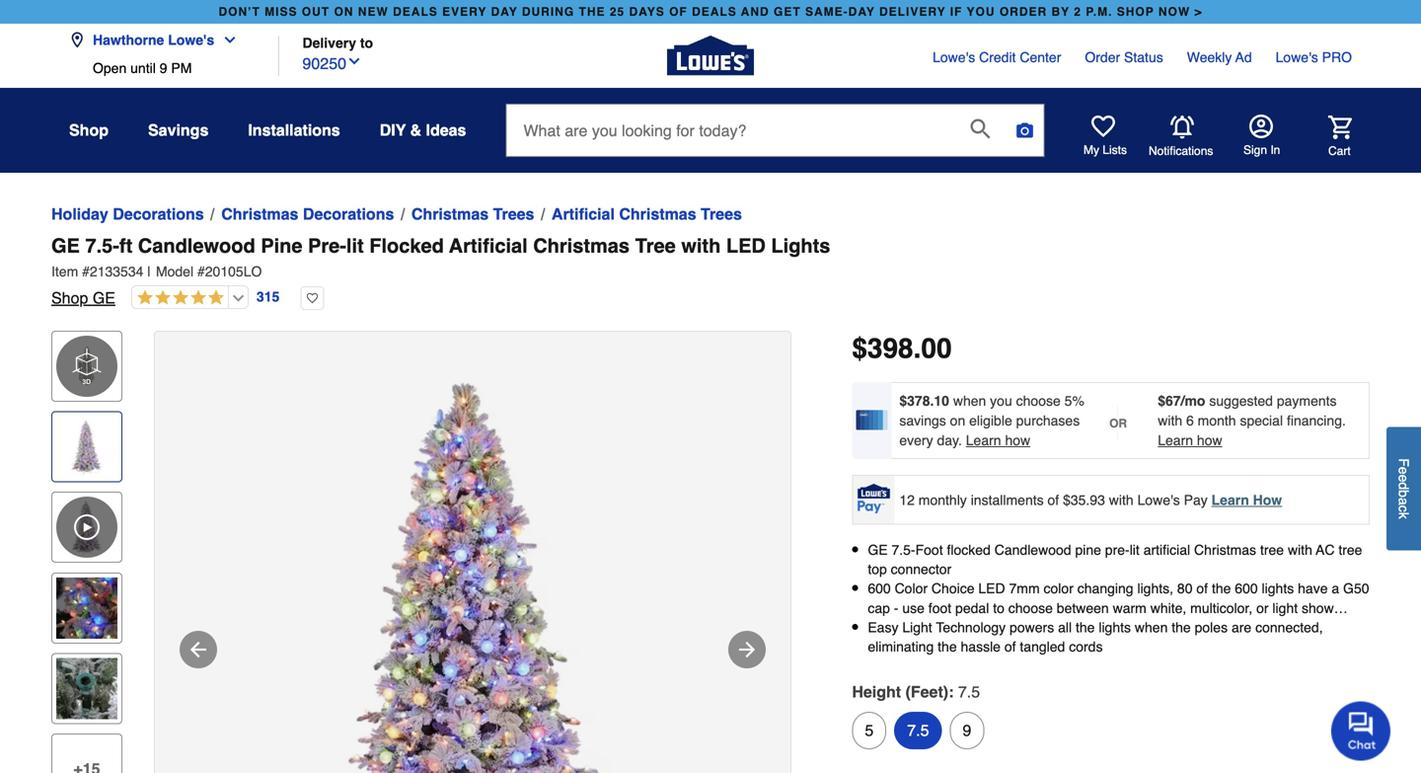 Task type: vqa. For each thing, say whether or not it's contained in the screenshot.
can inside the ? A Lowe'S Gift Card Is The Perfect Solution. With Our Gift Cards, Your Loved Ones Can Choose What They Want. From Tools And Appliances To Paint, Flowers And Furniture, We Truly Have Something For Everyone.
no



Task type: describe. For each thing, give the bounding box(es) containing it.
1 how from the left
[[1006, 432, 1031, 448]]

suggested
[[1210, 393, 1274, 409]]

on
[[950, 413, 966, 428]]

days
[[629, 5, 665, 19]]

lowe's home improvement notification center image
[[1171, 115, 1195, 139]]

learn how
[[966, 432, 1031, 448]]

1 horizontal spatial 7.5
[[959, 683, 980, 701]]

chevron down image inside hawthorne lowe's button
[[214, 32, 238, 48]]

don't miss out on new deals every day during the 25 days of deals and get same-day delivery if you order by 2 p.m. shop now > link
[[215, 0, 1207, 24]]

hawthorne lowe's button
[[69, 20, 246, 60]]

item
[[51, 264, 78, 279]]

choice
[[932, 581, 975, 597]]

lights inside easy light technology powers all the lights when the poles are connected, eliminating the hassle of tangled cords
[[1099, 619, 1131, 635]]

shop button
[[69, 113, 109, 148]]

shop
[[1117, 5, 1155, 19]]

$ 67 /mo
[[1158, 393, 1206, 409]]

2133534
[[90, 264, 144, 279]]

savings button
[[148, 113, 209, 148]]

4.7 stars image
[[132, 289, 224, 308]]

chat invite button image
[[1332, 700, 1392, 761]]

by
[[1052, 5, 1070, 19]]

don't miss out on new deals every day during the 25 days of deals and get same-day delivery if you order by 2 p.m. shop now >
[[219, 5, 1203, 19]]

2 deals from the left
[[692, 5, 737, 19]]

to inside ge 7.5-foot flocked candlewood pine pre-lit artificial christmas tree with ac tree top connector 600 color choice led 7mm color changing lights, 80 of the 600 lights have a g50 cap - use foot pedal to choose between warm white, multicolor, or light show settings
[[993, 600, 1005, 616]]

powers
[[1010, 619, 1055, 635]]

pedal
[[956, 600, 990, 616]]

cords
[[1069, 639, 1103, 655]]

installments
[[971, 492, 1044, 508]]

light
[[1273, 600, 1298, 616]]

purchases
[[1017, 413, 1080, 428]]

color
[[895, 581, 928, 597]]

hassle
[[961, 639, 1001, 655]]

f
[[1397, 458, 1412, 467]]

lowe's left pay
[[1138, 492, 1181, 508]]

1 # from the left
[[82, 264, 90, 279]]

378.10
[[907, 393, 950, 409]]

1 vertical spatial 7.5
[[908, 721, 929, 740]]

7.5- for foot
[[892, 542, 916, 558]]

1 horizontal spatial of
[[1048, 492, 1060, 508]]

/mo
[[1181, 393, 1206, 409]]

$ for 398
[[852, 333, 868, 364]]

shop for shop
[[69, 121, 109, 139]]

5
[[865, 721, 874, 740]]

398
[[868, 333, 914, 364]]

2 600 from the left
[[1235, 581, 1258, 597]]

weekly ad link
[[1187, 47, 1252, 67]]

order status link
[[1085, 47, 1164, 67]]

led inside ge 7.5-ft candlewood pine pre-lit flocked artificial christmas tree with led lights item # 2133534 | model # 20105lo
[[727, 234, 766, 257]]

when inside easy light technology powers all the lights when the poles are connected, eliminating the hassle of tangled cords
[[1135, 619, 1168, 635]]

ad
[[1236, 49, 1252, 65]]

learn how button for /mo
[[1158, 430, 1223, 450]]

&
[[410, 121, 422, 139]]

item number 2 1 3 3 5 3 4 and model number 2 0 1 0 5 l o element
[[51, 262, 1370, 281]]

pre-
[[1106, 542, 1130, 558]]

don't
[[219, 5, 260, 19]]

tangled
[[1020, 639, 1066, 655]]

in
[[1271, 143, 1281, 157]]

|
[[147, 264, 151, 279]]

cart button
[[1301, 115, 1353, 159]]

now
[[1159, 5, 1191, 19]]

7.5- for ft
[[85, 234, 119, 257]]

with right $35.93
[[1109, 492, 1134, 508]]

credit
[[979, 49, 1016, 65]]

easy light technology powers all the lights when the poles are connected, eliminating the hassle of tangled cords
[[868, 619, 1324, 655]]

artificial inside "link"
[[552, 205, 615, 223]]

1 day from the left
[[491, 5, 518, 19]]

delivery
[[303, 35, 356, 51]]

ge  #20105lo - thumbnail image
[[56, 416, 117, 477]]

2 day from the left
[[849, 5, 876, 19]]

lit inside ge 7.5-foot flocked candlewood pine pre-lit artificial christmas tree with ac tree top connector 600 color choice led 7mm color changing lights, 80 of the 600 lights have a g50 cap - use foot pedal to choose between warm white, multicolor, or light show settings
[[1130, 542, 1140, 558]]

lowe's pro link
[[1276, 47, 1353, 67]]

how
[[1253, 492, 1283, 508]]

ge  #20105lo image
[[155, 332, 791, 773]]

get
[[774, 5, 801, 19]]

decorations for christmas decorations
[[303, 205, 394, 223]]

(feet)
[[906, 683, 949, 701]]

christmas inside christmas trees link
[[412, 205, 489, 223]]

lowe's inside button
[[168, 32, 214, 48]]

shop for shop ge
[[51, 289, 88, 307]]

choose inside ge 7.5-foot flocked candlewood pine pre-lit artificial christmas tree with ac tree top connector 600 color choice led 7mm color changing lights, 80 of the 600 lights have a g50 cap - use foot pedal to choose between warm white, multicolor, or light show settings
[[1009, 600, 1053, 616]]

payments
[[1277, 393, 1337, 409]]

f e e d b a c k button
[[1387, 427, 1422, 550]]

or
[[1110, 417, 1128, 430]]

lowe's credit center link
[[933, 47, 1062, 67]]

with inside suggested payments with 6 month special financing. learn how
[[1158, 413, 1183, 428]]

open until 9 pm
[[93, 60, 192, 76]]

of inside ge 7.5-foot flocked candlewood pine pre-lit artificial christmas tree with ac tree top connector 600 color choice led 7mm color changing lights, 80 of the 600 lights have a g50 cap - use foot pedal to choose between warm white, multicolor, or light show settings
[[1197, 581, 1209, 597]]

decorations for holiday decorations
[[113, 205, 204, 223]]

every
[[442, 5, 487, 19]]

christmas inside ge 7.5-foot flocked candlewood pine pre-lit artificial christmas tree with ac tree top connector 600 color choice led 7mm color changing lights, 80 of the 600 lights have a g50 cap - use foot pedal to choose between warm white, multicolor, or light show settings
[[1195, 542, 1257, 558]]

1 deals from the left
[[393, 5, 438, 19]]

:
[[949, 683, 954, 701]]

weekly ad
[[1187, 49, 1252, 65]]

month
[[1198, 413, 1237, 428]]

candlewood inside ge 7.5-ft candlewood pine pre-lit flocked artificial christmas tree with led lights item # 2133534 | model # 20105lo
[[138, 234, 255, 257]]

f e e d b a c k
[[1397, 458, 1412, 519]]

of
[[669, 5, 688, 19]]

the inside ge 7.5-foot flocked candlewood pine pre-lit artificial christmas tree with ac tree top connector 600 color choice led 7mm color changing lights, 80 of the 600 lights have a g50 cap - use foot pedal to choose between warm white, multicolor, or light show settings
[[1212, 581, 1232, 597]]

diy & ideas button
[[380, 113, 466, 148]]

flocked
[[947, 542, 991, 558]]

weekly
[[1187, 49, 1233, 65]]

the down white,
[[1172, 619, 1191, 635]]

lowe's left pro
[[1276, 49, 1319, 65]]

.
[[914, 333, 922, 364]]

trees inside "link"
[[701, 205, 742, 223]]

learn inside suggested payments with 6 month special financing. learn how
[[1158, 432, 1194, 448]]

ac
[[1316, 542, 1335, 558]]

heart outline image
[[300, 286, 324, 310]]

arrow left image
[[187, 638, 210, 661]]

with inside ge 7.5-ft candlewood pine pre-lit flocked artificial christmas tree with led lights item # 2133534 | model # 20105lo
[[682, 234, 721, 257]]

2 # from the left
[[197, 264, 205, 279]]

day.
[[937, 432, 962, 448]]

monthly
[[919, 492, 967, 508]]

have
[[1298, 581, 1328, 597]]

2 tree from the left
[[1339, 542, 1363, 558]]

1 vertical spatial ge
[[93, 289, 115, 307]]

cap
[[868, 600, 890, 616]]

installations button
[[248, 113, 340, 148]]

ge  #20105lo - thumbnail3 image
[[56, 658, 117, 719]]

ge for ft
[[51, 234, 80, 257]]

sign
[[1244, 143, 1268, 157]]

connector
[[891, 561, 952, 577]]

lowe's pro
[[1276, 49, 1353, 65]]

>
[[1195, 5, 1203, 19]]

5%
[[1065, 393, 1085, 409]]

b
[[1397, 490, 1412, 497]]

lowe's home improvement lists image
[[1092, 115, 1116, 138]]

pine
[[261, 234, 303, 257]]

use
[[903, 600, 925, 616]]

order
[[1000, 5, 1048, 19]]

warm
[[1113, 600, 1147, 616]]

pre-
[[308, 234, 346, 257]]

between
[[1057, 600, 1109, 616]]



Task type: locate. For each thing, give the bounding box(es) containing it.
2 vertical spatial of
[[1005, 639, 1016, 655]]

0 vertical spatial to
[[360, 35, 373, 51]]

if
[[950, 5, 963, 19]]

1 horizontal spatial $
[[900, 393, 907, 409]]

Search Query text field
[[507, 105, 955, 156]]

are
[[1232, 619, 1252, 635]]

of right "80"
[[1197, 581, 1209, 597]]

1 vertical spatial led
[[979, 581, 1006, 597]]

choose up powers
[[1009, 600, 1053, 616]]

0 horizontal spatial lit
[[346, 234, 364, 257]]

0 horizontal spatial of
[[1005, 639, 1016, 655]]

led up item number 2 1 3 3 5 3 4 and model number 2 0 1 0 5 l o element
[[727, 234, 766, 257]]

artificial christmas trees
[[552, 205, 742, 223]]

choose inside when you choose 5% savings on eligible purchases every day.
[[1017, 393, 1061, 409]]

pm
[[171, 60, 192, 76]]

diy & ideas
[[380, 121, 466, 139]]

2 vertical spatial ge
[[868, 542, 888, 558]]

learn down 6
[[1158, 432, 1194, 448]]

foot
[[929, 600, 952, 616]]

a left g50
[[1332, 581, 1340, 597]]

learn
[[966, 432, 1002, 448], [1158, 432, 1194, 448], [1212, 492, 1250, 508]]

location image
[[69, 32, 85, 48]]

the up cords
[[1076, 619, 1095, 635]]

1 horizontal spatial trees
[[701, 205, 742, 223]]

how inside suggested payments with 6 month special financing. learn how
[[1197, 432, 1223, 448]]

to down new
[[360, 35, 373, 51]]

deals right new
[[393, 5, 438, 19]]

tree down "how"
[[1261, 542, 1285, 558]]

$ left /mo
[[1158, 393, 1166, 409]]

my lists
[[1084, 143, 1127, 157]]

1 horizontal spatial when
[[1135, 619, 1168, 635]]

arrow right image
[[736, 638, 759, 661]]

lowe's left credit
[[933, 49, 976, 65]]

# right model
[[197, 264, 205, 279]]

0 vertical spatial 9
[[160, 60, 167, 76]]

0 horizontal spatial a
[[1332, 581, 1340, 597]]

k
[[1397, 512, 1412, 519]]

eliminating
[[868, 639, 934, 655]]

0 horizontal spatial #
[[82, 264, 90, 279]]

christmas inside ge 7.5-ft candlewood pine pre-lit flocked artificial christmas tree with led lights item # 2133534 | model # 20105lo
[[533, 234, 630, 257]]

shop ge
[[51, 289, 115, 307]]

g50
[[1344, 581, 1370, 597]]

0 vertical spatial lit
[[346, 234, 364, 257]]

0 vertical spatial 7.5-
[[85, 234, 119, 257]]

christmas up 'tree'
[[619, 205, 697, 223]]

artificial christmas trees link
[[552, 202, 742, 226]]

christmas decorations
[[221, 205, 394, 223]]

every
[[900, 432, 934, 448]]

0 vertical spatial of
[[1048, 492, 1060, 508]]

1 horizontal spatial led
[[979, 581, 1006, 597]]

1 vertical spatial shop
[[51, 289, 88, 307]]

chevron down image
[[214, 32, 238, 48], [347, 53, 362, 69]]

sign in
[[1244, 143, 1281, 157]]

shop down the item
[[51, 289, 88, 307]]

with left 'ac'
[[1288, 542, 1313, 558]]

1 horizontal spatial candlewood
[[995, 542, 1072, 558]]

1 vertical spatial 9
[[963, 721, 972, 740]]

0 horizontal spatial tree
[[1261, 542, 1285, 558]]

lowe's
[[168, 32, 214, 48], [933, 49, 976, 65], [1276, 49, 1319, 65], [1138, 492, 1181, 508]]

1 vertical spatial a
[[1332, 581, 1340, 597]]

0 horizontal spatial candlewood
[[138, 234, 255, 257]]

0 horizontal spatial 600
[[868, 581, 891, 597]]

learn how link
[[1212, 492, 1283, 508]]

0 vertical spatial 7.5
[[959, 683, 980, 701]]

6
[[1187, 413, 1194, 428]]

model
[[156, 264, 194, 279]]

600
[[868, 581, 891, 597], [1235, 581, 1258, 597]]

90250 button
[[303, 50, 362, 76]]

the down technology
[[938, 639, 957, 655]]

0 vertical spatial a
[[1397, 497, 1412, 505]]

0 horizontal spatial to
[[360, 35, 373, 51]]

settings
[[868, 619, 916, 635]]

day left 'delivery'
[[849, 5, 876, 19]]

the up multicolor,
[[1212, 581, 1232, 597]]

2 horizontal spatial $
[[1158, 393, 1166, 409]]

e up d
[[1397, 467, 1412, 474]]

candlewood up 7mm
[[995, 542, 1072, 558]]

0 vertical spatial ge
[[51, 234, 80, 257]]

ge  #20105lo - thumbnail2 image
[[56, 577, 117, 639]]

1 tree from the left
[[1261, 542, 1285, 558]]

learn how button down 6
[[1158, 430, 1223, 450]]

12
[[900, 492, 915, 508]]

with left 6
[[1158, 413, 1183, 428]]

1 600 from the left
[[868, 581, 891, 597]]

7.5- inside ge 7.5-ft candlewood pine pre-lit flocked artificial christmas tree with led lights item # 2133534 | model # 20105lo
[[85, 234, 119, 257]]

1 horizontal spatial 9
[[963, 721, 972, 740]]

1 e from the top
[[1397, 467, 1412, 474]]

0 vertical spatial chevron down image
[[214, 32, 238, 48]]

0 horizontal spatial learn
[[966, 432, 1002, 448]]

1 horizontal spatial #
[[197, 264, 205, 279]]

1 horizontal spatial deals
[[692, 5, 737, 19]]

$ 378.10
[[900, 393, 950, 409]]

9 left pm
[[160, 60, 167, 76]]

7.5- up connector
[[892, 542, 916, 558]]

lit
[[346, 234, 364, 257], [1130, 542, 1140, 558]]

show
[[1302, 600, 1335, 616]]

0 horizontal spatial decorations
[[113, 205, 204, 223]]

20105lo
[[205, 264, 262, 279]]

easy
[[868, 619, 899, 635]]

learn down eligible
[[966, 432, 1002, 448]]

1 vertical spatial artificial
[[449, 234, 528, 257]]

order
[[1085, 49, 1121, 65]]

day
[[491, 5, 518, 19], [849, 5, 876, 19]]

candlewood up model
[[138, 234, 255, 257]]

1 learn how button from the left
[[966, 430, 1031, 450]]

lit left "flocked"
[[346, 234, 364, 257]]

2 trees from the left
[[701, 205, 742, 223]]

00
[[922, 333, 952, 364]]

trees up ge 7.5-ft candlewood pine pre-lit flocked artificial christmas tree with led lights item # 2133534 | model # 20105lo
[[493, 205, 534, 223]]

$ for 67
[[1158, 393, 1166, 409]]

shop down open
[[69, 121, 109, 139]]

camera image
[[1015, 120, 1035, 140]]

e up 'b'
[[1397, 474, 1412, 482]]

how
[[1006, 432, 1031, 448], [1197, 432, 1223, 448]]

80
[[1178, 581, 1193, 597]]

lit inside ge 7.5-ft candlewood pine pre-lit flocked artificial christmas tree with led lights item # 2133534 | model # 20105lo
[[346, 234, 364, 257]]

when inside when you choose 5% savings on eligible purchases every day.
[[954, 393, 987, 409]]

lowe's home improvement cart image
[[1329, 115, 1353, 139]]

0 vertical spatial led
[[727, 234, 766, 257]]

chevron down image inside 90250 button
[[347, 53, 362, 69]]

0 horizontal spatial chevron down image
[[214, 32, 238, 48]]

$ up savings
[[900, 393, 907, 409]]

0 horizontal spatial 7.5-
[[85, 234, 119, 257]]

0 vertical spatial candlewood
[[138, 234, 255, 257]]

# right the item
[[82, 264, 90, 279]]

2 decorations from the left
[[303, 205, 394, 223]]

1 trees from the left
[[493, 205, 534, 223]]

1 vertical spatial lit
[[1130, 542, 1140, 558]]

lights
[[1262, 581, 1295, 597], [1099, 619, 1131, 635]]

0 vertical spatial choose
[[1017, 393, 1061, 409]]

2 e from the top
[[1397, 474, 1412, 482]]

None search field
[[506, 104, 1045, 173]]

lists
[[1103, 143, 1127, 157]]

0 horizontal spatial artificial
[[449, 234, 528, 257]]

decorations up "ft"
[[113, 205, 204, 223]]

lowe's home improvement logo image
[[667, 12, 754, 99]]

foot
[[916, 542, 943, 558]]

when down white,
[[1135, 619, 1168, 635]]

25
[[610, 5, 625, 19]]

1 horizontal spatial to
[[993, 600, 1005, 616]]

delivery to
[[303, 35, 373, 51]]

lit left 'artificial' on the bottom right of page
[[1130, 542, 1140, 558]]

my lists link
[[1084, 115, 1127, 158]]

deals right of
[[692, 5, 737, 19]]

trees
[[493, 205, 534, 223], [701, 205, 742, 223]]

poles
[[1195, 619, 1228, 635]]

1 vertical spatial to
[[993, 600, 1005, 616]]

1 horizontal spatial 600
[[1235, 581, 1258, 597]]

7.5 right the :
[[959, 683, 980, 701]]

1 horizontal spatial lit
[[1130, 542, 1140, 558]]

with up item number 2 1 3 3 5 3 4 and model number 2 0 1 0 5 l o element
[[682, 234, 721, 257]]

chevron down image down don't
[[214, 32, 238, 48]]

600 up or
[[1235, 581, 1258, 597]]

0 vertical spatial artificial
[[552, 205, 615, 223]]

hawthorne lowe's
[[93, 32, 214, 48]]

a up k
[[1397, 497, 1412, 505]]

1 vertical spatial choose
[[1009, 600, 1053, 616]]

7.5- up 2133534
[[85, 234, 119, 257]]

$ left .
[[852, 333, 868, 364]]

2 how from the left
[[1197, 432, 1223, 448]]

learn how button for $ 378.10
[[966, 430, 1031, 450]]

1 horizontal spatial learn how button
[[1158, 430, 1223, 450]]

2
[[1074, 5, 1082, 19]]

christmas inside christmas decorations link
[[221, 205, 299, 223]]

0 horizontal spatial led
[[727, 234, 766, 257]]

ge up the top
[[868, 542, 888, 558]]

$
[[852, 333, 868, 364], [900, 393, 907, 409], [1158, 393, 1166, 409]]

1 horizontal spatial lights
[[1262, 581, 1295, 597]]

2 horizontal spatial of
[[1197, 581, 1209, 597]]

1 horizontal spatial learn
[[1158, 432, 1194, 448]]

christmas up ge 7.5-ft candlewood pine pre-lit flocked artificial christmas tree with led lights item # 2133534 | model # 20105lo
[[412, 205, 489, 223]]

holiday
[[51, 205, 108, 223]]

0 horizontal spatial 9
[[160, 60, 167, 76]]

0 horizontal spatial how
[[1006, 432, 1031, 448]]

diy
[[380, 121, 406, 139]]

1 horizontal spatial how
[[1197, 432, 1223, 448]]

christmas down "artificial christmas trees" "link"
[[533, 234, 630, 257]]

lights inside ge 7.5-foot flocked candlewood pine pre-lit artificial christmas tree with ac tree top connector 600 color choice led 7mm color changing lights, 80 of the 600 lights have a g50 cap - use foot pedal to choose between warm white, multicolor, or light show settings
[[1262, 581, 1295, 597]]

or
[[1257, 600, 1269, 616]]

a inside button
[[1397, 497, 1412, 505]]

1 horizontal spatial a
[[1397, 497, 1412, 505]]

connected,
[[1256, 619, 1324, 635]]

candlewood inside ge 7.5-foot flocked candlewood pine pre-lit artificial christmas tree with ac tree top connector 600 color choice led 7mm color changing lights, 80 of the 600 lights have a g50 cap - use foot pedal to choose between warm white, multicolor, or light show settings
[[995, 542, 1072, 558]]

a inside ge 7.5-foot flocked candlewood pine pre-lit artificial christmas tree with ac tree top connector 600 color choice led 7mm color changing lights, 80 of the 600 lights have a g50 cap - use foot pedal to choose between warm white, multicolor, or light show settings
[[1332, 581, 1340, 597]]

christmas inside "artificial christmas trees" "link"
[[619, 205, 697, 223]]

ge down 2133534
[[93, 289, 115, 307]]

christmas down learn how link
[[1195, 542, 1257, 558]]

9 down height (feet) : 7.5
[[963, 721, 972, 740]]

day right every in the left top of the page
[[491, 5, 518, 19]]

0 vertical spatial when
[[954, 393, 987, 409]]

315
[[257, 289, 280, 305]]

of inside easy light technology powers all the lights when the poles are connected, eliminating the hassle of tangled cords
[[1005, 639, 1016, 655]]

decorations up pre-
[[303, 205, 394, 223]]

ge up the item
[[51, 234, 80, 257]]

multicolor,
[[1191, 600, 1253, 616]]

$ 398 . 00
[[852, 333, 952, 364]]

ge 7.5-ft candlewood pine pre-lit flocked artificial christmas tree with led lights item # 2133534 | model # 20105lo
[[51, 234, 831, 279]]

7.5- inside ge 7.5-foot flocked candlewood pine pre-lit artificial christmas tree with ac tree top connector 600 color choice led 7mm color changing lights, 80 of the 600 lights have a g50 cap - use foot pedal to choose between warm white, multicolor, or light show settings
[[892, 542, 916, 558]]

2 horizontal spatial learn
[[1212, 492, 1250, 508]]

$35.93
[[1063, 492, 1106, 508]]

2 learn how button from the left
[[1158, 430, 1223, 450]]

-
[[894, 600, 899, 616]]

12 monthly installments of $35.93 with lowe's pay learn how
[[900, 492, 1283, 508]]

tree right 'ac'
[[1339, 542, 1363, 558]]

ge 7.5-foot flocked candlewood pine pre-lit artificial christmas tree with ac tree top connector 600 color choice led 7mm color changing lights, 80 of the 600 lights have a g50 cap - use foot pedal to choose between warm white, multicolor, or light show settings
[[868, 542, 1370, 635]]

1 vertical spatial candlewood
[[995, 542, 1072, 558]]

0 vertical spatial lights
[[1262, 581, 1295, 597]]

how down 'month'
[[1197, 432, 1223, 448]]

1 horizontal spatial artificial
[[552, 205, 615, 223]]

1 vertical spatial lights
[[1099, 619, 1131, 635]]

90250
[[303, 54, 347, 73]]

learn right pay
[[1212, 492, 1250, 508]]

1 horizontal spatial day
[[849, 5, 876, 19]]

0 horizontal spatial lights
[[1099, 619, 1131, 635]]

cart
[[1329, 144, 1351, 158]]

0 horizontal spatial deals
[[393, 5, 438, 19]]

d
[[1397, 482, 1412, 490]]

1 vertical spatial when
[[1135, 619, 1168, 635]]

ge for foot
[[868, 542, 888, 558]]

flocked
[[370, 234, 444, 257]]

0 vertical spatial shop
[[69, 121, 109, 139]]

of down powers
[[1005, 639, 1016, 655]]

led inside ge 7.5-foot flocked candlewood pine pre-lit artificial christmas tree with ac tree top connector 600 color choice led 7mm color changing lights, 80 of the 600 lights have a g50 cap - use foot pedal to choose between warm white, multicolor, or light show settings
[[979, 581, 1006, 597]]

1 horizontal spatial ge
[[93, 289, 115, 307]]

with inside ge 7.5-foot flocked candlewood pine pre-lit artificial christmas tree with ac tree top connector 600 color choice led 7mm color changing lights, 80 of the 600 lights have a g50 cap - use foot pedal to choose between warm white, multicolor, or light show settings
[[1288, 542, 1313, 558]]

pay
[[1184, 492, 1208, 508]]

christmas up pine
[[221, 205, 299, 223]]

ge inside ge 7.5-ft candlewood pine pre-lit flocked artificial christmas tree with led lights item # 2133534 | model # 20105lo
[[51, 234, 80, 257]]

0 horizontal spatial ge
[[51, 234, 80, 257]]

lowe's up pm
[[168, 32, 214, 48]]

7.5
[[959, 683, 980, 701], [908, 721, 929, 740]]

1 horizontal spatial decorations
[[303, 205, 394, 223]]

lowe's home improvement account image
[[1250, 115, 1274, 138]]

7.5 down height (feet) : 7.5
[[908, 721, 929, 740]]

2 horizontal spatial ge
[[868, 542, 888, 558]]

0 horizontal spatial when
[[954, 393, 987, 409]]

top
[[868, 561, 887, 577]]

of left $35.93
[[1048, 492, 1060, 508]]

0 horizontal spatial $
[[852, 333, 868, 364]]

0 horizontal spatial learn how button
[[966, 430, 1031, 450]]

tree
[[635, 234, 676, 257]]

lights down warm
[[1099, 619, 1131, 635]]

artificial inside ge 7.5-ft candlewood pine pre-lit flocked artificial christmas tree with led lights item # 2133534 | model # 20105lo
[[449, 234, 528, 257]]

chevron down image down delivery to
[[347, 53, 362, 69]]

lights up light on the right bottom
[[1262, 581, 1295, 597]]

0 horizontal spatial 7.5
[[908, 721, 929, 740]]

$ for 378.10
[[900, 393, 907, 409]]

to
[[360, 35, 373, 51], [993, 600, 1005, 616]]

when up 'on'
[[954, 393, 987, 409]]

light
[[903, 619, 933, 635]]

lowes pay logo image
[[854, 484, 894, 513]]

height (feet) : 7.5
[[852, 683, 980, 701]]

search image
[[971, 119, 991, 138]]

0 horizontal spatial trees
[[493, 205, 534, 223]]

led up pedal
[[979, 581, 1006, 597]]

how down eligible
[[1006, 432, 1031, 448]]

1 horizontal spatial 7.5-
[[892, 542, 916, 558]]

until
[[130, 60, 156, 76]]

led
[[727, 234, 766, 257], [979, 581, 1006, 597]]

trees up item number 2 1 3 3 5 3 4 and model number 2 0 1 0 5 l o element
[[701, 205, 742, 223]]

1 vertical spatial 7.5-
[[892, 542, 916, 558]]

1 horizontal spatial chevron down image
[[347, 53, 362, 69]]

600 up cap
[[868, 581, 891, 597]]

1 vertical spatial of
[[1197, 581, 1209, 597]]

christmas decorations link
[[221, 202, 394, 226]]

1 vertical spatial chevron down image
[[347, 53, 362, 69]]

to right pedal
[[993, 600, 1005, 616]]

learn how button down eligible
[[966, 430, 1031, 450]]

1 decorations from the left
[[113, 205, 204, 223]]

new
[[358, 5, 389, 19]]

choose up purchases
[[1017, 393, 1061, 409]]

hawthorne
[[93, 32, 164, 48]]

deals
[[393, 5, 438, 19], [692, 5, 737, 19]]

same-
[[806, 5, 849, 19]]

ge inside ge 7.5-foot flocked candlewood pine pre-lit artificial christmas tree with ac tree top connector 600 color choice led 7mm color changing lights, 80 of the 600 lights have a g50 cap - use foot pedal to choose between warm white, multicolor, or light show settings
[[868, 542, 888, 558]]

0 horizontal spatial day
[[491, 5, 518, 19]]

1 horizontal spatial tree
[[1339, 542, 1363, 558]]



